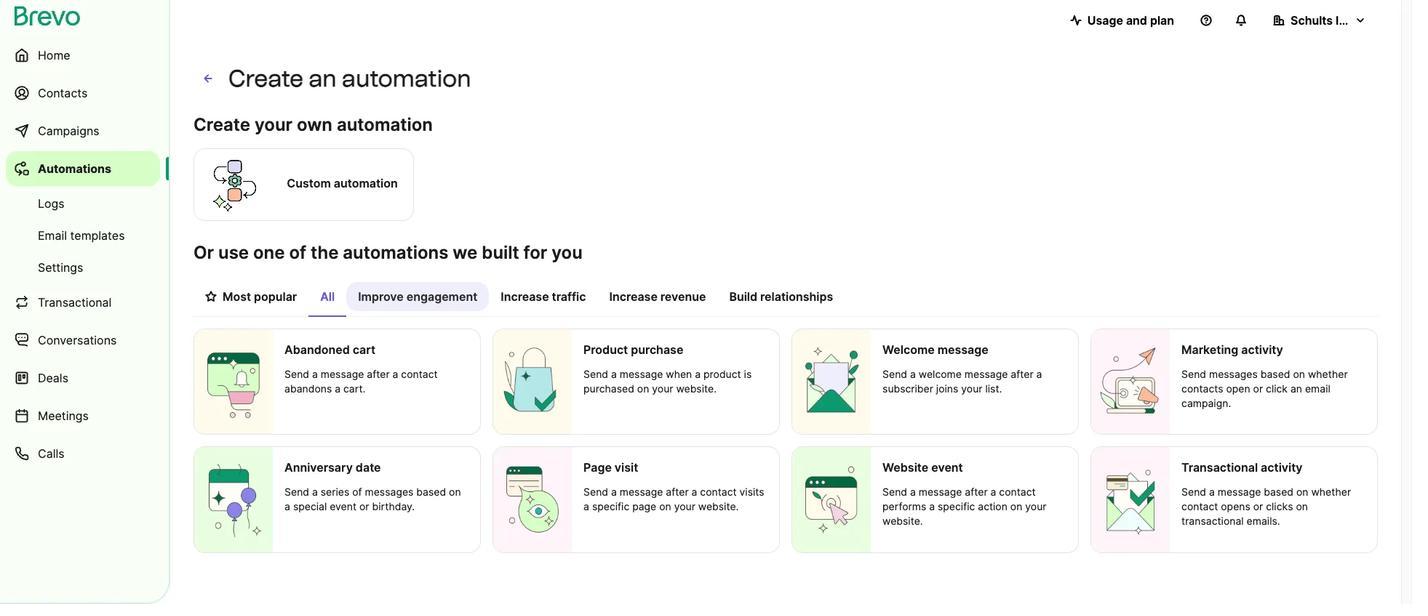 Task type: describe. For each thing, give the bounding box(es) containing it.
after inside send a welcome message after a subscriber joins your list.
[[1011, 368, 1034, 381]]

and
[[1126, 13, 1147, 28]]

increase revenue
[[609, 290, 706, 304]]

list.
[[986, 383, 1002, 395]]

use
[[218, 242, 249, 263]]

product
[[584, 343, 628, 357]]

send for anniversary
[[285, 486, 309, 499]]

0 horizontal spatial an
[[309, 65, 337, 92]]

send for transactional
[[1182, 486, 1206, 499]]

when
[[666, 368, 692, 381]]

your inside send a welcome message after a subscriber joins your list.
[[961, 383, 983, 395]]

or inside send messages based on whether contacts open or click an email campaign.
[[1253, 383, 1263, 395]]

website event
[[883, 461, 963, 475]]

send for abandoned
[[285, 368, 309, 381]]

send a message based on whether contact opens or clicks on transactional emails.
[[1182, 486, 1351, 528]]

your inside send a message after a contact visits a specific page on your website.
[[674, 501, 696, 513]]

one
[[253, 242, 285, 263]]

conversations
[[38, 333, 117, 348]]

of for the
[[289, 242, 306, 263]]

contact for abandoned cart
[[401, 368, 438, 381]]

we
[[453, 242, 478, 263]]

deals
[[38, 371, 68, 386]]

based inside send messages based on whether contacts open or click an email campaign.
[[1261, 368, 1291, 381]]

create your own automation
[[194, 114, 433, 135]]

based inside the send a series of messages based on a special event or birthday.
[[416, 486, 446, 499]]

contact inside send a message based on whether contact opens or clicks on transactional emails.
[[1182, 501, 1218, 513]]

plan
[[1150, 13, 1174, 28]]

transactional for transactional activity
[[1182, 461, 1258, 475]]

improve engagement link
[[346, 282, 489, 316]]

campaigns link
[[6, 114, 160, 148]]

your inside the send a message when a product is purchased on your website.
[[652, 383, 673, 395]]

usage
[[1088, 13, 1123, 28]]

0 vertical spatial event
[[932, 461, 963, 475]]

contact for website event
[[999, 486, 1036, 499]]

anniversary
[[285, 461, 353, 475]]

increase traffic link
[[489, 282, 598, 316]]

most popular link
[[194, 282, 309, 316]]

your inside send a message after a contact performs a specific action on your website.
[[1026, 501, 1047, 513]]

tab list containing most popular
[[194, 282, 1378, 317]]

create an automation
[[228, 65, 471, 92]]

build relationships link
[[718, 282, 845, 316]]

activity for marketing activity
[[1242, 343, 1283, 357]]

opens
[[1221, 501, 1251, 513]]

increase for increase revenue
[[609, 290, 658, 304]]

visit
[[615, 461, 638, 475]]

after for page visit
[[666, 486, 689, 499]]

message for page visit
[[620, 486, 663, 499]]

send a message after a contact performs a specific action on your website.
[[883, 486, 1047, 528]]

home
[[38, 48, 70, 63]]

schults inc
[[1291, 13, 1353, 28]]

engagement
[[407, 290, 478, 304]]

contacts link
[[6, 76, 160, 111]]

email templates
[[38, 228, 125, 243]]

schults inc button
[[1262, 6, 1378, 35]]

send for website
[[883, 486, 907, 499]]

own
[[297, 114, 333, 135]]

cart.
[[343, 383, 366, 395]]

send messages based on whether contacts open or click an email campaign.
[[1182, 368, 1348, 410]]

activity for transactional activity
[[1261, 461, 1303, 475]]

build relationships
[[729, 290, 833, 304]]

most popular
[[223, 290, 297, 304]]

send for marketing
[[1182, 368, 1206, 381]]

purchased
[[584, 383, 634, 395]]

welcome
[[883, 343, 935, 357]]

on inside send a message after a contact visits a specific page on your website.
[[659, 501, 671, 513]]

send for page
[[584, 486, 608, 499]]

series
[[321, 486, 349, 499]]

abandoned cart
[[285, 343, 376, 357]]

abandons
[[285, 383, 332, 395]]

website
[[883, 461, 929, 475]]

marketing activity
[[1182, 343, 1283, 357]]

page
[[632, 501, 657, 513]]

specific for event
[[938, 501, 975, 513]]

traffic
[[552, 290, 586, 304]]

meetings
[[38, 409, 89, 423]]

product purchase
[[584, 343, 684, 357]]

revenue
[[661, 290, 706, 304]]

anniversary date
[[285, 461, 381, 475]]

subscriber
[[883, 383, 934, 395]]

purchase
[[631, 343, 684, 357]]

contacts
[[1182, 383, 1224, 395]]

all
[[320, 290, 335, 304]]

after for abandoned cart
[[367, 368, 390, 381]]

performs
[[883, 501, 926, 513]]

meetings link
[[6, 399, 160, 434]]

increase revenue link
[[598, 282, 718, 316]]

emails.
[[1247, 515, 1280, 528]]

transactional activity
[[1182, 461, 1303, 475]]

clicks
[[1266, 501, 1293, 513]]

whether inside send a message based on whether contact opens or clicks on transactional emails.
[[1312, 486, 1351, 499]]

specific for visit
[[592, 501, 630, 513]]

custom automation
[[287, 176, 398, 190]]

logs link
[[6, 189, 160, 218]]

contacts
[[38, 86, 88, 100]]

abandoned
[[285, 343, 350, 357]]

build
[[729, 290, 758, 304]]

joins
[[936, 383, 959, 395]]

on inside send a message after a contact performs a specific action on your website.
[[1011, 501, 1023, 513]]

dxrbf image
[[205, 291, 217, 303]]

templates
[[70, 228, 125, 243]]

website. for website event
[[883, 515, 923, 528]]

page visit
[[584, 461, 638, 475]]

on inside the send a series of messages based on a special event or birthday.
[[449, 486, 461, 499]]

of for messages
[[352, 486, 362, 499]]

create for create your own automation
[[194, 114, 250, 135]]



Task type: vqa. For each thing, say whether or not it's contained in the screenshot.


Task type: locate. For each thing, give the bounding box(es) containing it.
automation inside button
[[334, 176, 398, 190]]

cart
[[353, 343, 376, 357]]

website. inside the send a message when a product is purchased on your website.
[[676, 383, 717, 395]]

relationships
[[760, 290, 833, 304]]

after
[[367, 368, 390, 381], [1011, 368, 1034, 381], [666, 486, 689, 499], [965, 486, 988, 499]]

send
[[285, 368, 309, 381], [584, 368, 608, 381], [883, 368, 907, 381], [1182, 368, 1206, 381], [285, 486, 309, 499], [584, 486, 608, 499], [883, 486, 907, 499], [1182, 486, 1206, 499]]

the
[[311, 242, 339, 263]]

of left the at top left
[[289, 242, 306, 263]]

your left own
[[255, 114, 293, 135]]

all link
[[309, 282, 346, 317]]

send a message when a product is purchased on your website.
[[584, 368, 752, 395]]

is
[[744, 368, 752, 381]]

automations
[[38, 162, 111, 176]]

send up 'performs' in the right of the page
[[883, 486, 907, 499]]

transactional
[[1182, 515, 1244, 528]]

2 specific from the left
[[938, 501, 975, 513]]

message down product purchase
[[620, 368, 663, 381]]

date
[[356, 461, 381, 475]]

after inside send a message after a contact visits a specific page on your website.
[[666, 486, 689, 499]]

1 vertical spatial messages
[[365, 486, 414, 499]]

specific left action
[[938, 501, 975, 513]]

dialog
[[1401, 0, 1412, 605]]

message
[[938, 343, 989, 357], [321, 368, 364, 381], [620, 368, 663, 381], [965, 368, 1008, 381], [620, 486, 663, 499], [919, 486, 962, 499], [1218, 486, 1261, 499]]

message inside send a message after a contact visits a specific page on your website.
[[620, 486, 663, 499]]

1 horizontal spatial event
[[932, 461, 963, 475]]

automation
[[342, 65, 471, 92], [337, 114, 433, 135], [334, 176, 398, 190]]

you
[[552, 242, 583, 263]]

or up emails.
[[1254, 501, 1263, 513]]

whether
[[1308, 368, 1348, 381], [1312, 486, 1351, 499]]

increase for increase traffic
[[501, 290, 549, 304]]

message for product purchase
[[620, 368, 663, 381]]

messages
[[1209, 368, 1258, 381], [365, 486, 414, 499]]

after inside send a message after a contact abandons a cart.
[[367, 368, 390, 381]]

for
[[524, 242, 547, 263]]

contact for page visit
[[700, 486, 737, 499]]

an right click
[[1291, 383, 1303, 395]]

send for product
[[584, 368, 608, 381]]

page
[[584, 461, 612, 475]]

event inside the send a series of messages based on a special event or birthday.
[[330, 501, 357, 513]]

1 horizontal spatial transactional
[[1182, 461, 1258, 475]]

send inside the send a series of messages based on a special event or birthday.
[[285, 486, 309, 499]]

message down website event
[[919, 486, 962, 499]]

send inside send a welcome message after a subscriber joins your list.
[[883, 368, 907, 381]]

1 specific from the left
[[592, 501, 630, 513]]

send a series of messages based on a special event or birthday.
[[285, 486, 461, 513]]

message for transactional activity
[[1218, 486, 1261, 499]]

0 vertical spatial create
[[228, 65, 304, 92]]

2 increase from the left
[[609, 290, 658, 304]]

1 increase from the left
[[501, 290, 549, 304]]

message for abandoned cart
[[321, 368, 364, 381]]

create for create an automation
[[228, 65, 304, 92]]

message up list.
[[965, 368, 1008, 381]]

calls link
[[6, 437, 160, 472]]

send up abandons
[[285, 368, 309, 381]]

tab list
[[194, 282, 1378, 317]]

activity up send messages based on whether contacts open or click an email campaign.
[[1242, 343, 1283, 357]]

settings
[[38, 261, 83, 275]]

event right website
[[932, 461, 963, 475]]

send up contacts
[[1182, 368, 1206, 381]]

website. inside send a message after a contact visits a specific page on your website.
[[698, 501, 739, 513]]

1 vertical spatial whether
[[1312, 486, 1351, 499]]

contact inside send a message after a contact performs a specific action on your website.
[[999, 486, 1036, 499]]

0 vertical spatial activity
[[1242, 343, 1283, 357]]

0 horizontal spatial specific
[[592, 501, 630, 513]]

improve engagement
[[358, 290, 478, 304]]

1 vertical spatial event
[[330, 501, 357, 513]]

specific inside send a message after a contact performs a specific action on your website.
[[938, 501, 975, 513]]

campaigns
[[38, 124, 99, 138]]

1 vertical spatial of
[[352, 486, 362, 499]]

whether inside send messages based on whether contacts open or click an email campaign.
[[1308, 368, 1348, 381]]

0 vertical spatial automation
[[342, 65, 471, 92]]

message up send a welcome message after a subscriber joins your list.
[[938, 343, 989, 357]]

based inside send a message based on whether contact opens or clicks on transactional emails.
[[1264, 486, 1294, 499]]

transactional
[[38, 295, 112, 310], [1182, 461, 1258, 475]]

an inside send messages based on whether contacts open or click an email campaign.
[[1291, 383, 1303, 395]]

0 horizontal spatial of
[[289, 242, 306, 263]]

message up page
[[620, 486, 663, 499]]

send up purchased
[[584, 368, 608, 381]]

your right page
[[674, 501, 696, 513]]

campaign.
[[1182, 397, 1231, 410]]

specific inside send a message after a contact visits a specific page on your website.
[[592, 501, 630, 513]]

send inside send a message after a contact abandons a cart.
[[285, 368, 309, 381]]

0 vertical spatial of
[[289, 242, 306, 263]]

an up own
[[309, 65, 337, 92]]

send inside send messages based on whether contacts open or click an email campaign.
[[1182, 368, 1206, 381]]

transactional down settings link
[[38, 295, 112, 310]]

a
[[312, 368, 318, 381], [393, 368, 398, 381], [611, 368, 617, 381], [695, 368, 701, 381], [910, 368, 916, 381], [1037, 368, 1042, 381], [335, 383, 341, 395], [312, 486, 318, 499], [611, 486, 617, 499], [692, 486, 697, 499], [910, 486, 916, 499], [991, 486, 996, 499], [1209, 486, 1215, 499], [285, 501, 290, 513], [584, 501, 589, 513], [929, 501, 935, 513]]

of inside the send a series of messages based on a special event or birthday.
[[352, 486, 362, 499]]

0 vertical spatial website.
[[676, 383, 717, 395]]

2 vertical spatial website.
[[883, 515, 923, 528]]

marketing
[[1182, 343, 1239, 357]]

welcome
[[919, 368, 962, 381]]

your left list.
[[961, 383, 983, 395]]

increase left traffic
[[501, 290, 549, 304]]

0 horizontal spatial increase
[[501, 290, 549, 304]]

1 horizontal spatial messages
[[1209, 368, 1258, 381]]

website. inside send a message after a contact performs a specific action on your website.
[[883, 515, 923, 528]]

transactional for transactional
[[38, 295, 112, 310]]

0 horizontal spatial transactional
[[38, 295, 112, 310]]

inc
[[1336, 13, 1353, 28]]

send up 'special'
[[285, 486, 309, 499]]

a inside send a message based on whether contact opens or clicks on transactional emails.
[[1209, 486, 1215, 499]]

specific left page
[[592, 501, 630, 513]]

automations
[[343, 242, 449, 263]]

transactional link
[[6, 285, 160, 320]]

email
[[38, 228, 67, 243]]

contact
[[401, 368, 438, 381], [700, 486, 737, 499], [999, 486, 1036, 499], [1182, 501, 1218, 513]]

messages up open
[[1209, 368, 1258, 381]]

1 vertical spatial automation
[[337, 114, 433, 135]]

send inside send a message after a contact performs a specific action on your website.
[[883, 486, 907, 499]]

0 vertical spatial an
[[309, 65, 337, 92]]

event
[[932, 461, 963, 475], [330, 501, 357, 513]]

settings link
[[6, 253, 160, 282]]

1 horizontal spatial specific
[[938, 501, 975, 513]]

improve
[[358, 290, 404, 304]]

event down series
[[330, 501, 357, 513]]

or left click
[[1253, 383, 1263, 395]]

contact inside send a message after a contact abandons a cart.
[[401, 368, 438, 381]]

0 horizontal spatial event
[[330, 501, 357, 513]]

or
[[194, 242, 214, 263]]

open
[[1226, 383, 1251, 395]]

message inside send a message after a contact abandons a cart.
[[321, 368, 364, 381]]

home link
[[6, 38, 160, 73]]

send inside the send a message when a product is purchased on your website.
[[584, 368, 608, 381]]

or use one of the automations we built for you
[[194, 242, 583, 263]]

message inside send a message based on whether contact opens or clicks on transactional emails.
[[1218, 486, 1261, 499]]

activity up clicks on the right of page
[[1261, 461, 1303, 475]]

message for website event
[[919, 486, 962, 499]]

0 vertical spatial messages
[[1209, 368, 1258, 381]]

your right action
[[1026, 501, 1047, 513]]

send for welcome
[[883, 368, 907, 381]]

1 horizontal spatial of
[[352, 486, 362, 499]]

after inside send a message after a contact performs a specific action on your website.
[[965, 486, 988, 499]]

messages inside send messages based on whether contacts open or click an email campaign.
[[1209, 368, 1258, 381]]

or inside the send a series of messages based on a special event or birthday.
[[359, 501, 369, 513]]

increase inside 'link'
[[501, 290, 549, 304]]

2 vertical spatial automation
[[334, 176, 398, 190]]

logs
[[38, 196, 65, 211]]

send down page
[[584, 486, 608, 499]]

send up subscriber
[[883, 368, 907, 381]]

send inside send a message based on whether contact opens or clicks on transactional emails.
[[1182, 486, 1206, 499]]

your down when
[[652, 383, 673, 395]]

contact inside send a message after a contact visits a specific page on your website.
[[700, 486, 737, 499]]

automations link
[[6, 151, 160, 186]]

deals link
[[6, 361, 160, 396]]

send up transactional
[[1182, 486, 1206, 499]]

usage and plan
[[1088, 13, 1174, 28]]

custom automation button
[[194, 146, 414, 223]]

1 horizontal spatial increase
[[609, 290, 658, 304]]

messages inside the send a series of messages based on a special event or birthday.
[[365, 486, 414, 499]]

product
[[704, 368, 741, 381]]

message up the opens
[[1218, 486, 1261, 499]]

message up cart.
[[321, 368, 364, 381]]

messages up birthday.
[[365, 486, 414, 499]]

popular
[[254, 290, 297, 304]]

click
[[1266, 383, 1288, 395]]

1 vertical spatial transactional
[[1182, 461, 1258, 475]]

website. for page visit
[[698, 501, 739, 513]]

send a message after a contact abandons a cart.
[[285, 368, 438, 395]]

conversations link
[[6, 323, 160, 358]]

specific
[[592, 501, 630, 513], [938, 501, 975, 513]]

built
[[482, 242, 519, 263]]

send a welcome message after a subscriber joins your list.
[[883, 368, 1042, 395]]

usage and plan button
[[1059, 6, 1186, 35]]

increase left revenue
[[609, 290, 658, 304]]

on inside the send a message when a product is purchased on your website.
[[637, 383, 649, 395]]

message inside the send a message when a product is purchased on your website.
[[620, 368, 663, 381]]

or left birthday.
[[359, 501, 369, 513]]

special
[[293, 501, 327, 513]]

message inside send a message after a contact performs a specific action on your website.
[[919, 486, 962, 499]]

transactional up the opens
[[1182, 461, 1258, 475]]

message inside send a welcome message after a subscriber joins your list.
[[965, 368, 1008, 381]]

after for website event
[[965, 486, 988, 499]]

0 horizontal spatial messages
[[365, 486, 414, 499]]

send inside send a message after a contact visits a specific page on your website.
[[584, 486, 608, 499]]

welcome message
[[883, 343, 989, 357]]

calls
[[38, 447, 64, 461]]

create
[[228, 65, 304, 92], [194, 114, 250, 135]]

0 vertical spatial whether
[[1308, 368, 1348, 381]]

1 vertical spatial activity
[[1261, 461, 1303, 475]]

or inside send a message based on whether contact opens or clicks on transactional emails.
[[1254, 501, 1263, 513]]

birthday.
[[372, 501, 415, 513]]

an
[[309, 65, 337, 92], [1291, 383, 1303, 395]]

1 vertical spatial website.
[[698, 501, 739, 513]]

most
[[223, 290, 251, 304]]

1 horizontal spatial an
[[1291, 383, 1303, 395]]

of right series
[[352, 486, 362, 499]]

0 vertical spatial transactional
[[38, 295, 112, 310]]

your
[[255, 114, 293, 135], [652, 383, 673, 395], [961, 383, 983, 395], [674, 501, 696, 513], [1026, 501, 1047, 513]]

1 vertical spatial create
[[194, 114, 250, 135]]

on inside send messages based on whether contacts open or click an email campaign.
[[1293, 368, 1305, 381]]

1 vertical spatial an
[[1291, 383, 1303, 395]]

email
[[1305, 383, 1331, 395]]



